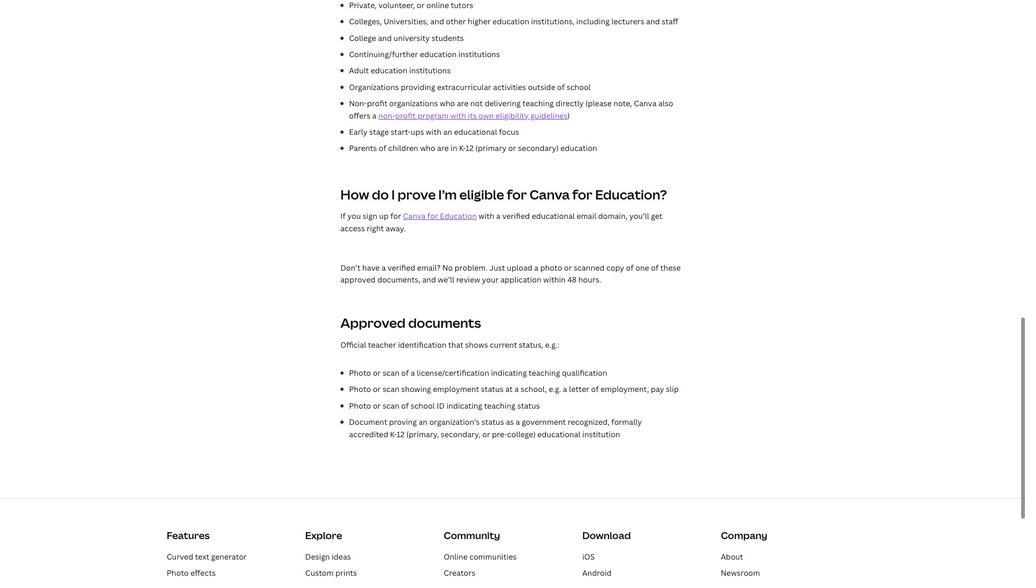 Task type: vqa. For each thing, say whether or not it's contained in the screenshot.


Task type: describe. For each thing, give the bounding box(es) containing it.
android
[[582, 568, 612, 578]]

and up the continuing/further
[[378, 33, 392, 43]]

e.g.:
[[545, 340, 560, 350]]

creators
[[444, 568, 475, 578]]

creators link
[[444, 568, 475, 578]]

employment,
[[601, 384, 649, 395]]

curved text generator link
[[167, 552, 247, 562]]

providing
[[401, 82, 435, 92]]

secondary,
[[441, 429, 481, 439]]

official teacher identification that shows current status, e.g.:
[[340, 340, 560, 350]]

canva for education link
[[403, 211, 477, 221]]

curved
[[167, 552, 193, 562]]

institutions for continuing/further education institutions
[[458, 49, 500, 59]]

1 vertical spatial canva
[[530, 186, 570, 203]]

right
[[367, 223, 384, 233]]

online communities link
[[444, 552, 517, 562]]

proving
[[389, 417, 417, 427]]

college)
[[507, 429, 536, 439]]

indicating for license/certification
[[491, 368, 527, 378]]

who for organizations
[[440, 98, 455, 109]]

e.g.
[[549, 384, 561, 395]]

of right one
[[651, 262, 659, 273]]

other
[[446, 16, 466, 27]]

non-profit organizations who are not delivering teaching directly (please note, canva also offers a
[[349, 98, 673, 121]]

online communities
[[444, 552, 517, 562]]

status,
[[519, 340, 543, 350]]

1 horizontal spatial with
[[450, 110, 466, 121]]

about
[[721, 552, 743, 562]]

profit for non-
[[367, 98, 387, 109]]

1 horizontal spatial 12
[[466, 143, 474, 153]]

government
[[522, 417, 566, 427]]

2 vertical spatial teaching
[[484, 401, 516, 411]]

eligible
[[459, 186, 504, 203]]

recognized,
[[568, 417, 610, 427]]

directly
[[556, 98, 584, 109]]

photo or scan of a license/certification indicating teaching qualification
[[349, 368, 607, 378]]

for up email
[[572, 186, 593, 203]]

education right higher
[[493, 16, 529, 27]]

scan for employment
[[383, 384, 399, 395]]

are for in
[[437, 143, 449, 153]]

don't have a verified email? no problem. just upload a photo or scanned copy of one of these approved documents, and we'll review your application within 48 hours.
[[340, 262, 681, 285]]

photo
[[540, 262, 562, 273]]

staff
[[662, 16, 678, 27]]

qualification
[[562, 368, 607, 378]]

lecturers
[[612, 16, 644, 27]]

company
[[721, 529, 768, 542]]

k- inside document proving an organization's status as a government recognized, formally accredited k-12 (primary, secondary, or pre-college) educational institution
[[390, 429, 396, 439]]

approved
[[340, 314, 406, 332]]

0 vertical spatial educational
[[454, 127, 497, 137]]

early
[[349, 127, 367, 137]]

its
[[468, 110, 477, 121]]

parents
[[349, 143, 377, 153]]

organization's
[[429, 417, 480, 427]]

how
[[340, 186, 369, 203]]

non-profit program with its own eligibility guidelines )
[[378, 110, 570, 121]]

review
[[456, 275, 480, 285]]

have
[[362, 262, 380, 273]]

including
[[576, 16, 610, 27]]

don't
[[340, 262, 361, 273]]

features
[[167, 529, 210, 542]]

institution
[[582, 429, 620, 439]]

of up showing
[[401, 368, 409, 378]]

employment
[[433, 384, 479, 395]]

hours.
[[578, 275, 601, 285]]

continuing/further education institutions
[[349, 49, 500, 59]]

teacher
[[368, 340, 396, 350]]

approved documents
[[340, 314, 481, 332]]

not
[[470, 98, 483, 109]]

letter
[[569, 384, 589, 395]]

photo effects
[[167, 568, 216, 578]]

if you sign up for canva for education
[[340, 211, 477, 221]]

who for children
[[420, 143, 435, 153]]

about link
[[721, 552, 743, 562]]

education down the continuing/further
[[371, 66, 407, 76]]

ios
[[582, 552, 595, 562]]

activities
[[493, 82, 526, 92]]

text
[[195, 552, 209, 562]]

photo for photo or scan of school id indicating teaching status
[[349, 401, 371, 411]]

children
[[388, 143, 418, 153]]

outside
[[528, 82, 555, 92]]

you
[[347, 211, 361, 221]]

teaching for approved documents
[[529, 368, 560, 378]]

college and university students
[[349, 33, 464, 43]]

get
[[651, 211, 663, 221]]

organizations
[[389, 98, 438, 109]]

institutions for adult education institutions
[[409, 66, 451, 76]]

these
[[661, 262, 681, 273]]

)
[[567, 110, 570, 121]]

effects
[[191, 568, 216, 578]]

scan for a
[[383, 368, 399, 378]]

stage
[[369, 127, 389, 137]]

sign
[[363, 211, 377, 221]]

students
[[432, 33, 464, 43]]

newsroom link
[[721, 568, 760, 578]]

educational inside with a verified educational email domain, you'll get access right away.
[[532, 211, 575, 221]]

with a verified educational email domain, you'll get access right away.
[[340, 211, 663, 233]]

start-
[[391, 127, 411, 137]]

official
[[340, 340, 366, 350]]

(primary,
[[406, 429, 439, 439]]

pay
[[651, 384, 664, 395]]

2 vertical spatial canva
[[403, 211, 426, 221]]

of up proving
[[401, 401, 409, 411]]

approved
[[340, 275, 376, 285]]

0 vertical spatial an
[[443, 127, 452, 137]]

within
[[543, 275, 566, 285]]

if
[[340, 211, 346, 221]]

community
[[444, 529, 500, 542]]

non-
[[349, 98, 367, 109]]

offers
[[349, 110, 370, 121]]

document
[[349, 417, 387, 427]]

showing
[[401, 384, 431, 395]]

guidelines
[[531, 110, 567, 121]]

android link
[[582, 568, 612, 578]]

48
[[567, 275, 577, 285]]



Task type: locate. For each thing, give the bounding box(es) containing it.
school
[[567, 82, 591, 92], [411, 401, 435, 411]]

1 vertical spatial 12
[[396, 429, 405, 439]]

or inside don't have a verified email? no problem. just upload a photo or scanned copy of one of these approved documents, and we'll review your application within 48 hours.
[[564, 262, 572, 273]]

organizations
[[349, 82, 399, 92]]

0 vertical spatial verified
[[502, 211, 530, 221]]

verified inside don't have a verified email? no problem. just upload a photo or scanned copy of one of these approved documents, and we'll review your application within 48 hours.
[[388, 262, 415, 273]]

12 inside document proving an organization's status as a government recognized, formally accredited k-12 (primary, secondary, or pre-college) educational institution
[[396, 429, 405, 439]]

access
[[340, 223, 365, 233]]

a inside document proving an organization's status as a government recognized, formally accredited k-12 (primary, secondary, or pre-college) educational institution
[[516, 417, 520, 427]]

of
[[557, 82, 565, 92], [379, 143, 386, 153], [626, 262, 634, 273], [651, 262, 659, 273], [401, 368, 409, 378], [591, 384, 599, 395], [401, 401, 409, 411]]

profit down organizations
[[395, 110, 416, 121]]

verified up documents,
[[388, 262, 415, 273]]

are for not
[[457, 98, 469, 109]]

status inside document proving an organization's status as a government recognized, formally accredited k-12 (primary, secondary, or pre-college) educational institution
[[482, 417, 504, 427]]

1 vertical spatial who
[[420, 143, 435, 153]]

one
[[636, 262, 649, 273]]

as
[[506, 417, 514, 427]]

educational left email
[[532, 211, 575, 221]]

education
[[440, 211, 477, 221]]

profit up non-
[[367, 98, 387, 109]]

for left education
[[427, 211, 438, 221]]

2 scan from the top
[[383, 384, 399, 395]]

1 vertical spatial an
[[419, 417, 428, 427]]

0 horizontal spatial canva
[[403, 211, 426, 221]]

teaching up guidelines
[[522, 98, 554, 109]]

newsroom
[[721, 568, 760, 578]]

1 vertical spatial teaching
[[529, 368, 560, 378]]

an up (primary, at the left bottom
[[419, 417, 428, 427]]

who down early stage start-ups with an educational focus
[[420, 143, 435, 153]]

0 horizontal spatial verified
[[388, 262, 415, 273]]

indicating down employment
[[447, 401, 482, 411]]

program
[[418, 110, 449, 121]]

with left its
[[450, 110, 466, 121]]

1 vertical spatial educational
[[532, 211, 575, 221]]

status up pre-
[[482, 417, 504, 427]]

verified down how do i prove i'm eligible for canva for education?
[[502, 211, 530, 221]]

school up directly on the right top of the page
[[567, 82, 591, 92]]

and down email? on the top left
[[422, 275, 436, 285]]

communities
[[469, 552, 517, 562]]

a left photo
[[534, 262, 538, 273]]

0 vertical spatial profit
[[367, 98, 387, 109]]

1 vertical spatial k-
[[390, 429, 396, 439]]

0 vertical spatial indicating
[[491, 368, 527, 378]]

who inside "non-profit organizations who are not delivering teaching directly (please note, canva also offers a"
[[440, 98, 455, 109]]

generator
[[211, 552, 247, 562]]

a inside "non-profit organizations who are not delivering teaching directly (please note, canva also offers a"
[[372, 110, 377, 121]]

with inside with a verified educational email domain, you'll get access right away.
[[479, 211, 494, 221]]

1 scan from the top
[[383, 368, 399, 378]]

custom
[[305, 568, 334, 578]]

1 vertical spatial indicating
[[447, 401, 482, 411]]

a
[[372, 110, 377, 121], [496, 211, 500, 221], [382, 262, 386, 273], [534, 262, 538, 273], [411, 368, 415, 378], [515, 384, 519, 395], [563, 384, 567, 395], [516, 417, 520, 427]]

1 horizontal spatial canva
[[530, 186, 570, 203]]

download
[[582, 529, 631, 542]]

for
[[507, 186, 527, 203], [572, 186, 593, 203], [390, 211, 401, 221], [427, 211, 438, 221]]

1 horizontal spatial institutions
[[458, 49, 500, 59]]

12
[[466, 143, 474, 153], [396, 429, 405, 439]]

status down school,
[[517, 401, 540, 411]]

educational down government
[[537, 429, 581, 439]]

of up directly on the right top of the page
[[557, 82, 565, 92]]

0 vertical spatial scan
[[383, 368, 399, 378]]

university
[[394, 33, 430, 43]]

scan down teacher
[[383, 368, 399, 378]]

2 vertical spatial status
[[482, 417, 504, 427]]

institutions,
[[531, 16, 575, 27]]

0 horizontal spatial school
[[411, 401, 435, 411]]

a right e.g.
[[563, 384, 567, 395]]

a down how do i prove i'm eligible for canva for education?
[[496, 211, 500, 221]]

photo for photo effects
[[167, 568, 189, 578]]

of left one
[[626, 262, 634, 273]]

1 horizontal spatial k-
[[459, 143, 466, 153]]

1 vertical spatial status
[[517, 401, 540, 411]]

0 horizontal spatial who
[[420, 143, 435, 153]]

scan up proving
[[383, 401, 399, 411]]

education down "students"
[[420, 49, 457, 59]]

photo for photo or scan showing employment status at a school, e.g. a letter of employment, pay slip
[[349, 384, 371, 395]]

profit inside "non-profit organizations who are not delivering teaching directly (please note, canva also offers a"
[[367, 98, 387, 109]]

prove
[[398, 186, 436, 203]]

photo or scan showing employment status at a school, e.g. a letter of employment, pay slip
[[349, 384, 679, 395]]

canva left also
[[634, 98, 657, 109]]

formally
[[611, 417, 642, 427]]

school down showing
[[411, 401, 435, 411]]

0 vertical spatial canva
[[634, 98, 657, 109]]

1 horizontal spatial an
[[443, 127, 452, 137]]

canva down secondary)
[[530, 186, 570, 203]]

k- down proving
[[390, 429, 396, 439]]

an up in
[[443, 127, 452, 137]]

ups
[[411, 127, 424, 137]]

0 horizontal spatial k-
[[390, 429, 396, 439]]

education
[[493, 16, 529, 27], [420, 49, 457, 59], [371, 66, 407, 76], [561, 143, 597, 153]]

pre-
[[492, 429, 507, 439]]

design ideas
[[305, 552, 351, 562]]

and left staff
[[646, 16, 660, 27]]

1 horizontal spatial profit
[[395, 110, 416, 121]]

for up with a verified educational email domain, you'll get access right away. at the top of page
[[507, 186, 527, 203]]

for right up
[[390, 211, 401, 221]]

teaching up school,
[[529, 368, 560, 378]]

status
[[481, 384, 504, 395], [517, 401, 540, 411], [482, 417, 504, 427]]

of right "letter"
[[591, 384, 599, 395]]

colleges,
[[349, 16, 382, 27]]

and left other
[[430, 16, 444, 27]]

2 horizontal spatial canva
[[634, 98, 657, 109]]

education down )
[[561, 143, 597, 153]]

0 horizontal spatial indicating
[[447, 401, 482, 411]]

1 vertical spatial scan
[[383, 384, 399, 395]]

application
[[501, 275, 541, 285]]

k-
[[459, 143, 466, 153], [390, 429, 396, 439]]

(please
[[586, 98, 612, 109]]

parents of children who are in k-12 (primary or secondary) education
[[349, 143, 597, 153]]

0 horizontal spatial profit
[[367, 98, 387, 109]]

an
[[443, 127, 452, 137], [419, 417, 428, 427]]

are left in
[[437, 143, 449, 153]]

teaching for adult education institutions
[[522, 98, 554, 109]]

no
[[442, 262, 453, 273]]

a left non-
[[372, 110, 377, 121]]

curved text generator
[[167, 552, 247, 562]]

1 vertical spatial verified
[[388, 262, 415, 273]]

profit for non-
[[395, 110, 416, 121]]

email
[[577, 211, 596, 221]]

verified inside with a verified educational email domain, you'll get access right away.
[[502, 211, 530, 221]]

an inside document proving an organization's status as a government recognized, formally accredited k-12 (primary, secondary, or pre-college) educational institution
[[419, 417, 428, 427]]

also
[[658, 98, 673, 109]]

0 vertical spatial school
[[567, 82, 591, 92]]

0 vertical spatial teaching
[[522, 98, 554, 109]]

0 vertical spatial k-
[[459, 143, 466, 153]]

are inside "non-profit organizations who are not delivering teaching directly (please note, canva also offers a"
[[457, 98, 469, 109]]

2 vertical spatial educational
[[537, 429, 581, 439]]

own
[[479, 110, 494, 121]]

k- right in
[[459, 143, 466, 153]]

scan left showing
[[383, 384, 399, 395]]

universities,
[[384, 16, 428, 27]]

your
[[482, 275, 499, 285]]

institutions
[[458, 49, 500, 59], [409, 66, 451, 76]]

in
[[451, 143, 457, 153]]

status left 'at'
[[481, 384, 504, 395]]

educational down "non-profit program with its own eligibility guidelines )"
[[454, 127, 497, 137]]

2 vertical spatial scan
[[383, 401, 399, 411]]

0 horizontal spatial an
[[419, 417, 428, 427]]

with right ups
[[426, 127, 442, 137]]

indicating for id
[[447, 401, 482, 411]]

indicating up 'at'
[[491, 368, 527, 378]]

document proving an organization's status as a government recognized, formally accredited k-12 (primary, secondary, or pre-college) educational institution
[[349, 417, 642, 439]]

who up program
[[440, 98, 455, 109]]

0 horizontal spatial with
[[426, 127, 442, 137]]

0 vertical spatial who
[[440, 98, 455, 109]]

teaching
[[522, 98, 554, 109], [529, 368, 560, 378], [484, 401, 516, 411]]

teaching down 'at'
[[484, 401, 516, 411]]

scan
[[383, 368, 399, 378], [383, 384, 399, 395], [383, 401, 399, 411]]

how do i prove i'm eligible for canva for education?
[[340, 186, 667, 203]]

or inside document proving an organization's status as a government recognized, formally accredited k-12 (primary, secondary, or pre-college) educational institution
[[482, 429, 490, 439]]

1 horizontal spatial verified
[[502, 211, 530, 221]]

of down the stage
[[379, 143, 386, 153]]

12 down proving
[[396, 429, 405, 439]]

1 vertical spatial are
[[437, 143, 449, 153]]

documents,
[[377, 275, 420, 285]]

0 vertical spatial institutions
[[458, 49, 500, 59]]

0 vertical spatial with
[[450, 110, 466, 121]]

and inside don't have a verified email? no problem. just upload a photo or scanned copy of one of these approved documents, and we'll review your application within 48 hours.
[[422, 275, 436, 285]]

we'll
[[438, 275, 454, 285]]

canva down prove
[[403, 211, 426, 221]]

non-
[[378, 110, 395, 121]]

2 horizontal spatial with
[[479, 211, 494, 221]]

scan for school
[[383, 401, 399, 411]]

2 vertical spatial with
[[479, 211, 494, 221]]

1 horizontal spatial are
[[457, 98, 469, 109]]

1 vertical spatial with
[[426, 127, 442, 137]]

a right the have on the top
[[382, 262, 386, 273]]

up
[[379, 211, 389, 221]]

3 scan from the top
[[383, 401, 399, 411]]

a inside with a verified educational email domain, you'll get access right away.
[[496, 211, 500, 221]]

1 horizontal spatial school
[[567, 82, 591, 92]]

id
[[437, 401, 445, 411]]

colleges, universities, and other higher education institutions, including lecturers and staff
[[349, 16, 678, 27]]

0 vertical spatial 12
[[466, 143, 474, 153]]

teaching inside "non-profit organizations who are not delivering teaching directly (please note, canva also offers a"
[[522, 98, 554, 109]]

educational inside document proving an organization's status as a government recognized, formally accredited k-12 (primary, secondary, or pre-college) educational institution
[[537, 429, 581, 439]]

a up showing
[[411, 368, 415, 378]]

0 vertical spatial status
[[481, 384, 504, 395]]

are left 'not'
[[457, 98, 469, 109]]

a right as
[[516, 417, 520, 427]]

email?
[[417, 262, 441, 273]]

away.
[[386, 223, 406, 233]]

1 horizontal spatial indicating
[[491, 368, 527, 378]]

12 right in
[[466, 143, 474, 153]]

explore
[[305, 529, 342, 542]]

with down eligible
[[479, 211, 494, 221]]

verified
[[502, 211, 530, 221], [388, 262, 415, 273]]

1 vertical spatial school
[[411, 401, 435, 411]]

school,
[[521, 384, 547, 395]]

1 vertical spatial institutions
[[409, 66, 451, 76]]

institutions down continuing/further education institutions
[[409, 66, 451, 76]]

education?
[[595, 186, 667, 203]]

photo for photo or scan of a license/certification indicating teaching qualification
[[349, 368, 371, 378]]

0 horizontal spatial 12
[[396, 429, 405, 439]]

copy
[[606, 262, 624, 273]]

and
[[430, 16, 444, 27], [646, 16, 660, 27], [378, 33, 392, 43], [422, 275, 436, 285]]

1 horizontal spatial who
[[440, 98, 455, 109]]

1 vertical spatial profit
[[395, 110, 416, 121]]

canva inside "non-profit organizations who are not delivering teaching directly (please note, canva also offers a"
[[634, 98, 657, 109]]

0 vertical spatial are
[[457, 98, 469, 109]]

0 horizontal spatial institutions
[[409, 66, 451, 76]]

institutions down higher
[[458, 49, 500, 59]]

documents
[[408, 314, 481, 332]]

0 horizontal spatial are
[[437, 143, 449, 153]]

a right 'at'
[[515, 384, 519, 395]]



